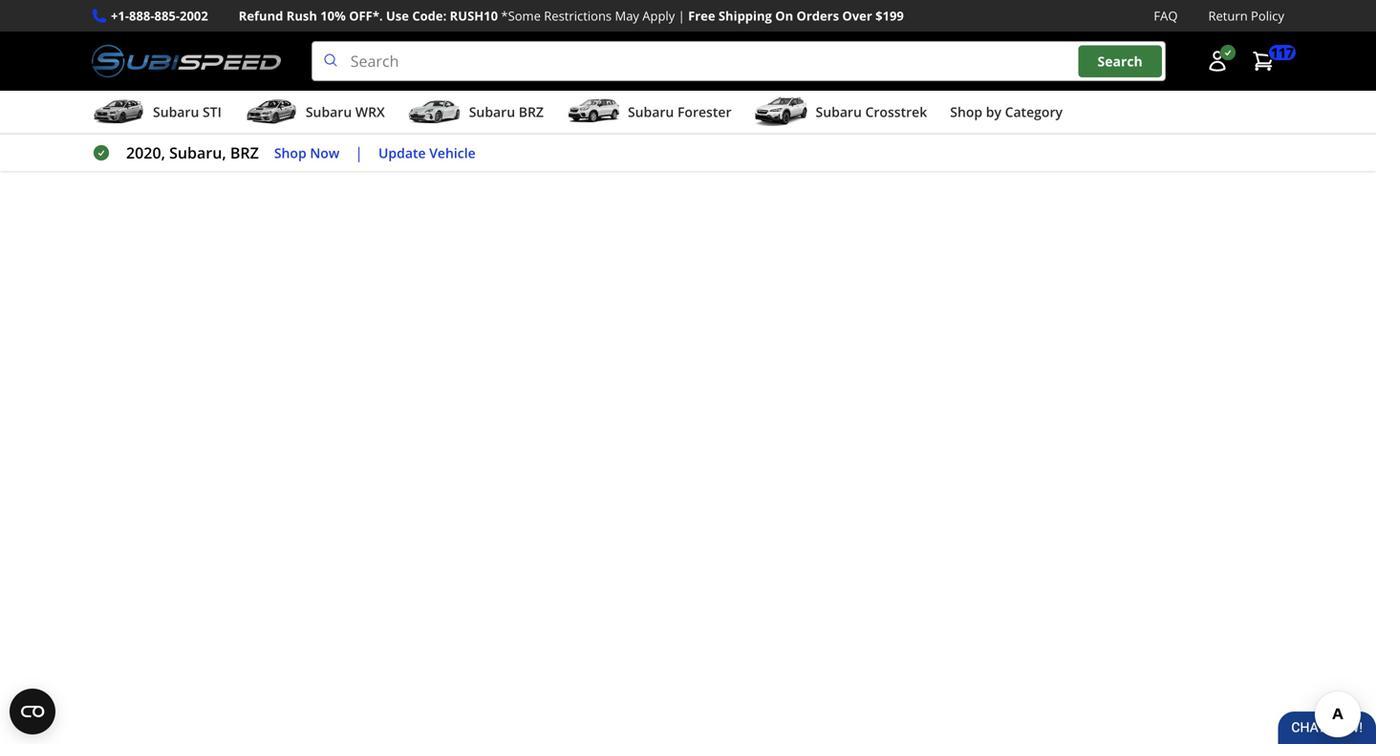 Task type: describe. For each thing, give the bounding box(es) containing it.
category
[[1005, 103, 1063, 121]]

subaru wrx button
[[245, 95, 385, 133]]

subaru for subaru sti
[[153, 103, 199, 121]]

117 button
[[1243, 42, 1296, 80]]

+1-
[[111, 7, 129, 24]]

subaru wrx
[[306, 103, 385, 121]]

0 vertical spatial |
[[678, 7, 685, 24]]

subaru,
[[169, 143, 226, 163]]

brz inside dropdown button
[[519, 103, 544, 121]]

faq
[[1154, 7, 1178, 24]]

wrx
[[355, 103, 385, 121]]

button image
[[1206, 50, 1229, 73]]

over
[[843, 7, 873, 24]]

a subaru brz thumbnail image image
[[408, 98, 462, 126]]

subaru for subaru wrx
[[306, 103, 352, 121]]

2002
[[180, 7, 208, 24]]

subaru for subaru crosstrek
[[816, 103, 862, 121]]

open widget image
[[10, 689, 55, 735]]

faq link
[[1154, 6, 1178, 26]]

shop for shop now
[[274, 144, 307, 162]]

refund
[[239, 7, 283, 24]]

search button
[[1079, 45, 1162, 77]]

shop by category
[[951, 103, 1063, 121]]

search
[[1098, 52, 1143, 70]]

sti
[[203, 103, 222, 121]]

2020, subaru, brz
[[126, 143, 259, 163]]

return policy
[[1209, 7, 1285, 24]]

subaru brz
[[469, 103, 544, 121]]

a subaru crosstrek thumbnail image image
[[755, 98, 808, 126]]

+1-888-885-2002 link
[[111, 6, 208, 26]]

117
[[1271, 43, 1294, 62]]

shop now
[[274, 144, 340, 162]]

+1-888-885-2002
[[111, 7, 208, 24]]

update vehicle
[[379, 144, 476, 162]]

refund rush 10% off*. use code: rush10 *some restrictions may apply | free shipping on orders over $199
[[239, 7, 904, 24]]

return
[[1209, 7, 1248, 24]]

on
[[776, 7, 794, 24]]

return policy link
[[1209, 6, 1285, 26]]



Task type: locate. For each thing, give the bounding box(es) containing it.
885-
[[154, 7, 180, 24]]

code:
[[412, 7, 447, 24]]

5 subaru from the left
[[816, 103, 862, 121]]

restrictions
[[544, 7, 612, 24]]

update
[[379, 144, 426, 162]]

apply
[[643, 7, 675, 24]]

10%
[[320, 7, 346, 24]]

brz left a subaru forester thumbnail image
[[519, 103, 544, 121]]

a subaru sti thumbnail image image
[[92, 98, 145, 126]]

|
[[678, 7, 685, 24], [355, 143, 363, 163]]

1 horizontal spatial shop
[[951, 103, 983, 121]]

rush10
[[450, 7, 498, 24]]

1 vertical spatial shop
[[274, 144, 307, 162]]

use
[[386, 7, 409, 24]]

subaru forester
[[628, 103, 732, 121]]

0 horizontal spatial |
[[355, 143, 363, 163]]

3 subaru from the left
[[469, 103, 515, 121]]

subaru crosstrek button
[[755, 95, 928, 133]]

shipping
[[719, 7, 772, 24]]

rush
[[287, 7, 317, 24]]

shop inside dropdown button
[[951, 103, 983, 121]]

brz
[[519, 103, 544, 121], [230, 143, 259, 163]]

1 vertical spatial |
[[355, 143, 363, 163]]

0 vertical spatial shop
[[951, 103, 983, 121]]

forester
[[678, 103, 732, 121]]

subaru up now
[[306, 103, 352, 121]]

update vehicle button
[[379, 142, 476, 164]]

subaru for subaru forester
[[628, 103, 674, 121]]

policy
[[1251, 7, 1285, 24]]

subaru left sti
[[153, 103, 199, 121]]

now
[[310, 144, 340, 162]]

a subaru forester thumbnail image image
[[567, 98, 620, 126]]

subaru up vehicle
[[469, 103, 515, 121]]

subaru for subaru brz
[[469, 103, 515, 121]]

1 horizontal spatial |
[[678, 7, 685, 24]]

subaru sti
[[153, 103, 222, 121]]

free
[[688, 7, 716, 24]]

subispeed logo image
[[92, 41, 281, 81]]

by
[[986, 103, 1002, 121]]

4 subaru from the left
[[628, 103, 674, 121]]

| right now
[[355, 143, 363, 163]]

shop
[[951, 103, 983, 121], [274, 144, 307, 162]]

shop by category button
[[951, 95, 1063, 133]]

0 horizontal spatial shop
[[274, 144, 307, 162]]

subaru inside dropdown button
[[628, 103, 674, 121]]

shop left now
[[274, 144, 307, 162]]

off*.
[[349, 7, 383, 24]]

subaru
[[153, 103, 199, 121], [306, 103, 352, 121], [469, 103, 515, 121], [628, 103, 674, 121], [816, 103, 862, 121]]

subaru sti button
[[92, 95, 222, 133]]

subaru forester button
[[567, 95, 732, 133]]

brz right subaru,
[[230, 143, 259, 163]]

1 vertical spatial brz
[[230, 143, 259, 163]]

shop left by
[[951, 103, 983, 121]]

shop for shop by category
[[951, 103, 983, 121]]

1 subaru from the left
[[153, 103, 199, 121]]

shop now link
[[274, 142, 340, 164]]

*some
[[501, 7, 541, 24]]

0 horizontal spatial brz
[[230, 143, 259, 163]]

vehicle
[[429, 144, 476, 162]]

orders
[[797, 7, 839, 24]]

subaru crosstrek
[[816, 103, 928, 121]]

subaru left forester
[[628, 103, 674, 121]]

subaru brz button
[[408, 95, 544, 133]]

$199
[[876, 7, 904, 24]]

888-
[[129, 7, 154, 24]]

| left the free
[[678, 7, 685, 24]]

may
[[615, 7, 639, 24]]

subaru right a subaru crosstrek thumbnail image
[[816, 103, 862, 121]]

2 subaru from the left
[[306, 103, 352, 121]]

crosstrek
[[866, 103, 928, 121]]

0 vertical spatial brz
[[519, 103, 544, 121]]

a subaru wrx thumbnail image image
[[245, 98, 298, 126]]

search input field
[[311, 41, 1166, 81]]

2020,
[[126, 143, 165, 163]]

1 horizontal spatial brz
[[519, 103, 544, 121]]



Task type: vqa. For each thing, say whether or not it's contained in the screenshot.
the left responsible
no



